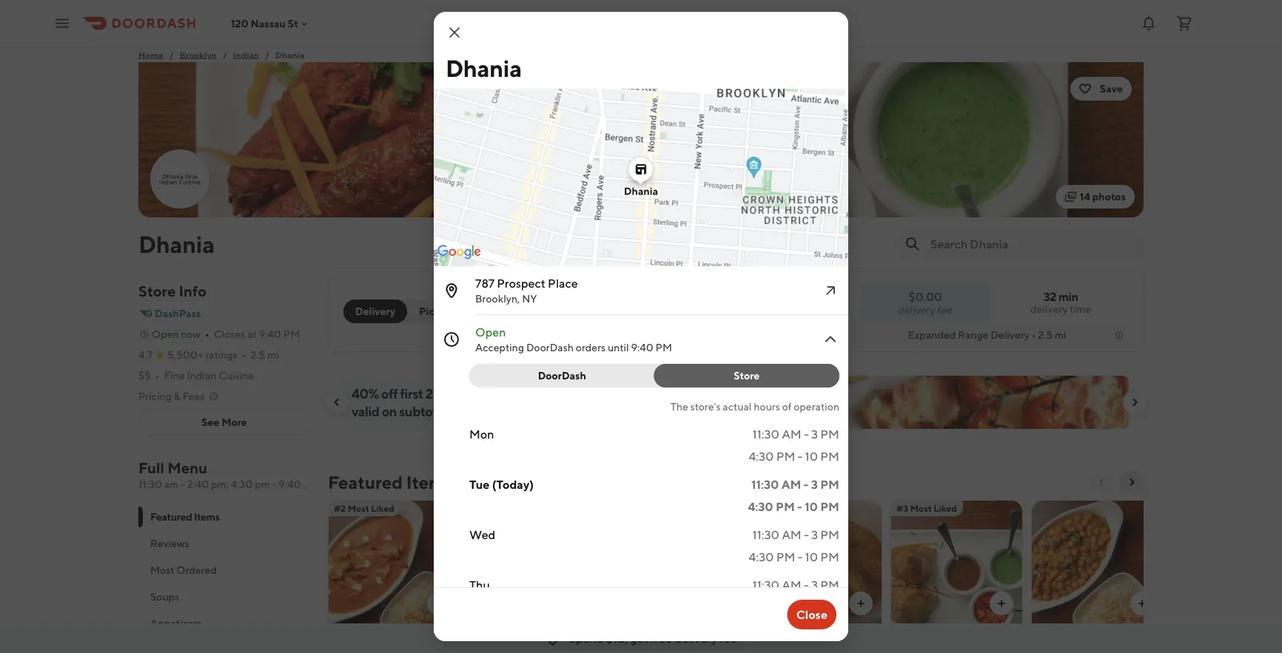 Task type: vqa. For each thing, say whether or not it's contained in the screenshot.
11:30 related to Wed
yes



Task type: locate. For each thing, give the bounding box(es) containing it.
0 vertical spatial featured
[[328, 472, 403, 493]]

10
[[805, 450, 818, 464], [805, 500, 818, 514], [805, 550, 818, 565]]

most
[[348, 503, 369, 514], [911, 503, 932, 514], [150, 565, 174, 577]]

0 horizontal spatial featured items
[[150, 511, 220, 523]]

paneer inside 'button'
[[644, 630, 681, 645]]

0 horizontal spatial indian
[[187, 370, 217, 382]]

tikka inside the paneer tikka masala button
[[796, 630, 824, 645]]

0 horizontal spatial off
[[381, 386, 398, 402]]

appetizers
[[150, 618, 202, 630]]

0 horizontal spatial fee
[[720, 632, 737, 646]]

up
[[475, 386, 490, 402]]

2 vertical spatial 10
[[805, 550, 818, 565]]

2 off from the left
[[531, 386, 548, 402]]

10 for mon
[[805, 450, 818, 464]]

with
[[550, 386, 576, 402]]

3 add item to cart image from the left
[[1137, 598, 1148, 610]]

1 horizontal spatial add item to cart image
[[855, 598, 867, 610]]

0 vertical spatial orders
[[576, 342, 606, 354]]

dhania dialog
[[289, 12, 857, 654]]

info
[[179, 283, 207, 300]]

store inside button
[[734, 370, 760, 382]]

off up on
[[381, 386, 398, 402]]

1 click item image from the top
[[822, 282, 840, 300]]

14 photos button
[[1056, 185, 1135, 209]]

787 prospect place brooklyn, ny
[[475, 277, 578, 305]]

open menu image
[[53, 14, 71, 32]]

0 vertical spatial doordash
[[526, 342, 574, 354]]

1 vertical spatial doordash
[[538, 370, 586, 382]]

store for store
[[734, 370, 760, 382]]

liked for #3 most liked
[[934, 503, 957, 514]]

tikka for chicken
[[380, 630, 408, 645]]

1 horizontal spatial pm
[[303, 479, 318, 491]]

liked for #2 most liked
[[371, 503, 395, 514]]

orders up $15 on the left bottom of the page
[[435, 386, 473, 402]]

pm
[[283, 328, 300, 341], [656, 342, 672, 354], [821, 428, 840, 442], [776, 450, 795, 464], [821, 450, 840, 464], [821, 478, 840, 492], [776, 500, 795, 514], [821, 500, 840, 514], [821, 528, 840, 542], [776, 550, 795, 565], [821, 550, 840, 565], [821, 579, 840, 593]]

1 10 from the top
[[805, 450, 818, 464]]

2 vertical spatial 9:40
[[279, 479, 301, 491]]

first
[[400, 386, 423, 402]]

1 masala from the left
[[410, 630, 447, 645]]

1 vertical spatial mi
[[267, 349, 279, 361]]

2 liked from the left
[[934, 503, 957, 514]]

0 vertical spatial items
[[406, 472, 452, 493]]

2 click item image from the top
[[822, 331, 840, 349]]

2 pm from the left
[[303, 479, 318, 491]]

close button
[[788, 600, 837, 630]]

mon
[[469, 428, 494, 442]]

#3 most liked
[[897, 503, 957, 514]]

am
[[164, 479, 179, 491]]

• right now
[[205, 328, 210, 341]]

1 vertical spatial indian
[[187, 370, 217, 382]]

delivery inside radio
[[355, 305, 395, 318]]

1 horizontal spatial mi
[[1055, 329, 1067, 341]]

store up dashpass
[[138, 283, 176, 300]]

3 10 from the top
[[805, 550, 818, 565]]

am for mon
[[782, 428, 802, 442]]

11:30 am - 3 pm for wed
[[753, 528, 840, 542]]

Delivery radio
[[344, 300, 407, 324]]

10 for tue (today)
[[805, 500, 818, 514]]

fee
[[938, 304, 953, 316], [720, 632, 737, 646]]

2.5 mi
[[251, 349, 279, 361]]

1 vertical spatial 4:30 pm - 10 pm
[[748, 500, 840, 514]]

saag paneer button
[[609, 501, 742, 654]]

items inside heading
[[406, 472, 452, 493]]

doordash up with
[[538, 370, 586, 382]]

add item to cart image inside chana masala button
[[1137, 598, 1148, 610]]

9:40 right the at at left bottom
[[259, 328, 281, 341]]

2 chicken from the left
[[511, 630, 555, 645]]

nassau
[[251, 17, 286, 29]]

1 horizontal spatial tikka
[[796, 630, 824, 645]]

1 paneer from the left
[[644, 630, 681, 645]]

delivery right the range
[[991, 329, 1030, 341]]

0 horizontal spatial liked
[[371, 503, 395, 514]]

2 masala from the left
[[826, 630, 862, 645]]

click item image
[[822, 282, 840, 300], [822, 331, 840, 349]]

1 horizontal spatial chicken
[[511, 630, 555, 645]]

chicken inside button
[[511, 630, 555, 645]]

1 tikka from the left
[[380, 630, 408, 645]]

2 horizontal spatial /
[[265, 50, 269, 60]]

0 horizontal spatial orders
[[435, 386, 473, 402]]

9:40 inside full menu 11:30 am - 2:40 pm; 4:30 pm - 9:40 pm
[[279, 479, 301, 491]]

liked down featured items heading
[[371, 503, 395, 514]]

most right #3
[[911, 503, 932, 514]]

paneer
[[644, 630, 681, 645], [757, 630, 794, 645]]

1 horizontal spatial most
[[348, 503, 369, 514]]

1 horizontal spatial featured items
[[328, 472, 452, 493]]

11:30 inside full menu 11:30 am - 2:40 pm; 4:30 pm - 9:40 pm
[[138, 479, 162, 491]]

mi down 32 min delivery time
[[1055, 329, 1067, 341]]

1 liked from the left
[[371, 503, 395, 514]]

1 horizontal spatial open
[[475, 325, 506, 339]]

2.5
[[1038, 329, 1053, 341], [251, 349, 265, 361]]

0 horizontal spatial tikka
[[380, 630, 408, 645]]

Item Search search field
[[931, 236, 1132, 252]]

2
[[426, 386, 433, 402]]

0 items, open order cart image
[[1176, 14, 1194, 32]]

dhania image
[[138, 62, 1144, 218], [152, 151, 208, 207]]

1 vertical spatial delivery
[[991, 329, 1030, 341]]

0 vertical spatial mi
[[1055, 329, 1067, 341]]

1 horizontal spatial paneer
[[757, 630, 794, 645]]

#3 most liked button
[[891, 501, 1023, 654]]

expanded range delivery • 2.5 mi
[[908, 329, 1067, 341]]

most right #2
[[348, 503, 369, 514]]

2 3 from the top
[[811, 478, 818, 492]]

0 horizontal spatial pm
[[255, 479, 270, 491]]

1 horizontal spatial delivery
[[898, 304, 936, 316]]

0 vertical spatial 10
[[805, 450, 818, 464]]

0 vertical spatial previous button of carousel image
[[331, 397, 343, 409]]

2.5 down 32 min delivery time
[[1038, 329, 1053, 341]]

mi down "• closes at 9:40 pm"
[[267, 349, 279, 361]]

home link
[[138, 47, 163, 62]]

2 add item to cart image from the left
[[855, 598, 867, 610]]

0 horizontal spatial chicken
[[335, 630, 378, 645]]

pm
[[255, 479, 270, 491], [303, 479, 318, 491]]

3 masala from the left
[[1074, 630, 1111, 645]]

0 horizontal spatial store
[[138, 283, 176, 300]]

indian down 120 at the top left
[[233, 50, 259, 60]]

delivery left time
[[1031, 303, 1068, 315]]

0 horizontal spatial open
[[152, 328, 179, 341]]

delivery up expanded
[[898, 304, 936, 316]]

10 for wed
[[805, 550, 818, 565]]

1 vertical spatial items
[[194, 511, 220, 523]]

butter
[[475, 630, 509, 645]]

0 horizontal spatial mi
[[267, 349, 279, 361]]

2.5 down "• closes at 9:40 pm"
[[251, 349, 265, 361]]

add item to cart image
[[996, 598, 1008, 610]]

1 vertical spatial 9:40
[[631, 342, 654, 354]]

liked inside button
[[934, 503, 957, 514]]

full
[[138, 460, 164, 477]]

add item to cart image
[[433, 598, 445, 610], [855, 598, 867, 610], [1137, 598, 1148, 610]]

0 horizontal spatial delivery
[[355, 305, 395, 318]]

chana masala button
[[1031, 501, 1164, 654]]

fee up expanded
[[938, 304, 953, 316]]

previous button of carousel image
[[331, 397, 343, 409], [1097, 477, 1108, 489]]

doordash up doordash button
[[526, 342, 574, 354]]

120 nassau st
[[231, 17, 298, 29]]

liked right #3
[[934, 503, 957, 514]]

2 horizontal spatial add item to cart image
[[1137, 598, 1148, 610]]

expanded
[[908, 329, 956, 341]]

delivery inside 32 min delivery time
[[1031, 303, 1068, 315]]

masala left butter
[[410, 630, 447, 645]]

paneer tikka masala button
[[750, 501, 883, 654]]

1 horizontal spatial fee
[[938, 304, 953, 316]]

featured items heading
[[328, 471, 452, 495]]

0 vertical spatial delivery
[[355, 305, 395, 318]]

featured items up #2 most liked
[[328, 472, 452, 493]]

1 horizontal spatial masala
[[826, 630, 862, 645]]

thu
[[469, 579, 490, 593]]

delivery left "pickup" radio
[[355, 305, 395, 318]]

home / brooklyn / indian / dhania
[[138, 50, 305, 60]]

orders inside open accepting doordash orders until 9:40 pm
[[576, 342, 606, 354]]

DoorDash button
[[469, 364, 664, 388]]

butter chicken image
[[469, 501, 600, 625]]

4:30
[[749, 450, 774, 464], [231, 479, 253, 491], [748, 500, 774, 514], [749, 550, 774, 565]]

40% off first 2 orders up to $10 off with 40welcome, valid on subtotals $15
[[352, 386, 669, 419]]

accepting
[[475, 342, 524, 354]]

4:30 for tue (today)
[[748, 500, 774, 514]]

open inside open accepting doordash orders until 9:40 pm
[[475, 325, 506, 339]]

soups
[[150, 591, 179, 603]]

0 vertical spatial fee
[[938, 304, 953, 316]]

1 horizontal spatial store
[[734, 370, 760, 382]]

•
[[205, 328, 210, 341], [1032, 329, 1036, 341], [242, 349, 246, 361], [155, 370, 159, 382]]

most ordered
[[150, 565, 217, 577]]

4:30 pm - 10 pm for wed
[[749, 550, 840, 565]]

4:30 for wed
[[749, 550, 774, 565]]

1 horizontal spatial previous button of carousel image
[[1097, 477, 1108, 489]]

2 tikka from the left
[[796, 630, 824, 645]]

32
[[1044, 290, 1057, 304]]

1 horizontal spatial indian
[[233, 50, 259, 60]]

featured items up the reviews
[[150, 511, 220, 523]]

$15,
[[606, 632, 628, 646]]

1 horizontal spatial /
[[223, 50, 227, 60]]

until
[[608, 342, 629, 354]]

2 10 from the top
[[805, 500, 818, 514]]

9:40 right pm;
[[279, 479, 301, 491]]

masala inside button
[[826, 630, 862, 645]]

1 add item to cart image from the left
[[433, 598, 445, 610]]

masala down close
[[826, 630, 862, 645]]

0 vertical spatial 2.5
[[1038, 329, 1053, 341]]

1 vertical spatial 10
[[805, 500, 818, 514]]

indian down 5,500+ ratings •
[[187, 370, 217, 382]]

9:40
[[259, 328, 281, 341], [631, 342, 654, 354], [279, 479, 301, 491]]

next button of carousel image
[[1126, 477, 1138, 489]]

previous button of carousel image left 40%
[[331, 397, 343, 409]]

delivery right free
[[675, 632, 717, 646]]

1 horizontal spatial orders
[[576, 342, 606, 354]]

items left tue
[[406, 472, 452, 493]]

0 horizontal spatial add item to cart image
[[433, 598, 445, 610]]

1 horizontal spatial off
[[531, 386, 548, 402]]

/ left indian link
[[223, 50, 227, 60]]

3 3 from the top
[[811, 528, 818, 542]]

previous button of carousel image left next button of carousel icon
[[1097, 477, 1108, 489]]

0 vertical spatial store
[[138, 283, 176, 300]]

0 vertical spatial 4:30 pm - 10 pm
[[749, 450, 840, 464]]

14 photos
[[1080, 191, 1126, 203]]

2 horizontal spatial masala
[[1074, 630, 1111, 645]]

0 horizontal spatial paneer
[[644, 630, 681, 645]]

2 vertical spatial 4:30 pm - 10 pm
[[749, 550, 840, 565]]

1 horizontal spatial liked
[[934, 503, 957, 514]]

most up soups
[[150, 565, 174, 577]]

open down dashpass
[[152, 328, 179, 341]]

pm;
[[211, 479, 229, 491]]

1 horizontal spatial items
[[406, 472, 452, 493]]

11:30 for wed
[[753, 528, 780, 542]]

9:40 right the until at the bottom of page
[[631, 342, 654, 354]]

masala right chana
[[1074, 630, 1111, 645]]

dhania
[[275, 50, 305, 60], [446, 54, 522, 82], [624, 185, 658, 197], [624, 185, 658, 197], [138, 230, 215, 258]]

/ right home
[[169, 50, 174, 60]]

1 vertical spatial orders
[[435, 386, 473, 402]]

store info
[[138, 283, 207, 300]]

store up "the store's actual hours of operation"
[[734, 370, 760, 382]]

1 vertical spatial click item image
[[822, 331, 840, 349]]

1 horizontal spatial featured
[[328, 472, 403, 493]]

paneer down close "button"
[[757, 630, 794, 645]]

featured up the reviews
[[150, 511, 192, 523]]

cuisine
[[219, 370, 254, 382]]

paneer right saag
[[644, 630, 681, 645]]

orders left the until at the bottom of page
[[576, 342, 606, 354]]

11:30 for tue (today)
[[752, 478, 779, 492]]

1 vertical spatial store
[[734, 370, 760, 382]]

1 vertical spatial featured
[[150, 511, 192, 523]]

open up the accepting
[[475, 325, 506, 339]]

ny
[[522, 293, 537, 305]]

2 horizontal spatial delivery
[[1031, 303, 1068, 315]]

store
[[138, 283, 176, 300], [734, 370, 760, 382]]

subtotals
[[399, 404, 453, 419]]

orders inside the 40% off first 2 orders up to $10 off with 40welcome, valid on subtotals $15
[[435, 386, 473, 402]]

st
[[288, 17, 298, 29]]

1 vertical spatial 2.5
[[251, 349, 265, 361]]

items up reviews button
[[194, 511, 220, 523]]

11:30 am - 3 pm
[[753, 428, 840, 442], [752, 478, 840, 492], [753, 528, 840, 542], [753, 579, 840, 593]]

120 nassau st button
[[231, 17, 310, 29]]

• left 2.5 mi
[[242, 349, 246, 361]]

fee right free
[[720, 632, 737, 646]]

chicken
[[335, 630, 378, 645], [511, 630, 555, 645]]

place
[[548, 277, 578, 291]]

open accepting doordash orders until 9:40 pm
[[475, 325, 672, 354]]

pm inside open accepting doordash orders until 9:40 pm
[[656, 342, 672, 354]]

chicken tikka masala image
[[329, 501, 460, 625]]

liked
[[371, 503, 395, 514], [934, 503, 957, 514]]

2 / from the left
[[223, 50, 227, 60]]

1 vertical spatial previous button of carousel image
[[1097, 477, 1108, 489]]

add item to cart image inside the paneer tikka masala button
[[855, 598, 867, 610]]

delivery
[[355, 305, 395, 318], [991, 329, 1030, 341]]

fees
[[182, 391, 205, 403]]

pricing & fees button
[[138, 389, 219, 404]]

0 horizontal spatial /
[[169, 50, 174, 60]]

featured up #2 most liked
[[328, 472, 403, 493]]

notification bell image
[[1140, 14, 1158, 32]]

3 for wed
[[811, 528, 818, 542]]

2 paneer from the left
[[757, 630, 794, 645]]

0 horizontal spatial masala
[[410, 630, 447, 645]]

closes
[[214, 328, 245, 341]]

0 vertical spatial click item image
[[822, 282, 840, 300]]

doordash
[[526, 342, 574, 354], [538, 370, 586, 382]]

ordered
[[176, 565, 217, 577]]

most ordered button
[[138, 558, 310, 584]]

indian link
[[233, 47, 259, 62]]

masala for paneer tikka masala
[[826, 630, 862, 645]]

/ right indian link
[[265, 50, 269, 60]]

1 3 from the top
[[811, 428, 818, 442]]

spend $15, get free delivery fee
[[569, 632, 737, 646]]

2 horizontal spatial most
[[911, 503, 932, 514]]

add item to cart image for paneer
[[855, 598, 867, 610]]

1 chicken from the left
[[335, 630, 378, 645]]

the
[[671, 401, 688, 413]]

off right '$10'
[[531, 386, 548, 402]]



Task type: describe. For each thing, give the bounding box(es) containing it.
prospect
[[497, 277, 546, 291]]

get
[[630, 632, 648, 646]]

1 vertical spatial fee
[[720, 632, 737, 646]]

&
[[174, 391, 180, 403]]

4:30 inside full menu 11:30 am - 2:40 pm; 4:30 pm - 9:40 pm
[[231, 479, 253, 491]]

order
[[518, 305, 547, 318]]

1 horizontal spatial delivery
[[991, 329, 1030, 341]]

range
[[958, 329, 989, 341]]

to
[[493, 386, 505, 402]]

pickup
[[419, 305, 453, 318]]

paneer tikka masala
[[757, 630, 862, 645]]

1 off from the left
[[381, 386, 398, 402]]

Store button
[[654, 364, 840, 388]]

menu
[[167, 460, 207, 477]]

brooklyn
[[180, 50, 217, 60]]

0 vertical spatial featured items
[[328, 472, 452, 493]]

operation
[[794, 401, 840, 413]]

4 3 from the top
[[811, 579, 818, 593]]

11:30 am - 3 pm for mon
[[753, 428, 840, 442]]

0 horizontal spatial previous button of carousel image
[[331, 397, 343, 409]]

time
[[1070, 303, 1091, 315]]

add item to cart image for chana
[[1137, 598, 1148, 610]]

0 vertical spatial indian
[[233, 50, 259, 60]]

actual
[[723, 401, 752, 413]]

soups button
[[138, 584, 310, 611]]

reviews button
[[138, 531, 310, 558]]

at
[[247, 328, 257, 341]]

powered by google image
[[438, 245, 481, 260]]

open for open accepting doordash orders until 9:40 pm
[[475, 325, 506, 339]]

dashpass
[[155, 308, 201, 320]]

map region
[[289, 37, 857, 416]]

more
[[222, 416, 247, 429]]

• closes at 9:40 pm
[[205, 328, 300, 341]]

group
[[485, 305, 516, 318]]

1 pm from the left
[[255, 479, 270, 491]]

0 vertical spatial 9:40
[[259, 328, 281, 341]]

appetizers button
[[138, 611, 310, 637]]

• right $$
[[155, 370, 159, 382]]

saag
[[616, 630, 642, 645]]

2:40
[[187, 479, 209, 491]]

tue (today)
[[469, 478, 534, 492]]

masala for chicken tikka masala
[[410, 630, 447, 645]]

14
[[1080, 191, 1091, 203]]

butter chicken button
[[469, 501, 601, 654]]

fine
[[164, 370, 185, 382]]

doordash inside button
[[538, 370, 586, 382]]

pricing & fees
[[138, 391, 205, 403]]

$$ • fine indian cuisine
[[138, 370, 254, 382]]

brooklyn,
[[475, 293, 520, 305]]

40welcome,
[[578, 386, 669, 402]]

close
[[796, 608, 828, 622]]

free
[[651, 632, 672, 646]]

full menu 11:30 am - 2:40 pm; 4:30 pm - 9:40 pm
[[138, 460, 318, 491]]

$0.00 delivery fee
[[898, 290, 953, 316]]

saag paneer image
[[610, 501, 741, 625]]

most for #3
[[911, 503, 932, 514]]

expanded range delivery • 2.5 mi image
[[1114, 329, 1125, 341]]

valid
[[352, 404, 379, 419]]

paneer inside button
[[757, 630, 794, 645]]

most for #2
[[348, 503, 369, 514]]

next button of carousel image
[[1129, 397, 1141, 409]]

featured inside heading
[[328, 472, 403, 493]]

chicken tikka masala
[[335, 630, 447, 645]]

chana masala image
[[1032, 501, 1163, 625]]

0 horizontal spatial most
[[150, 565, 174, 577]]

1 / from the left
[[169, 50, 174, 60]]

doordash inside open accepting doordash orders until 9:40 pm
[[526, 342, 574, 354]]

tikka for paneer
[[796, 630, 824, 645]]

of
[[782, 401, 792, 413]]

0 horizontal spatial delivery
[[675, 632, 717, 646]]

1 vertical spatial featured items
[[150, 511, 220, 523]]

9:40 inside open accepting doordash orders until 9:40 pm
[[631, 342, 654, 354]]

5,500+ ratings •
[[167, 349, 246, 361]]

see more button
[[139, 411, 309, 435]]

0 horizontal spatial featured
[[150, 511, 192, 523]]

am for wed
[[782, 528, 802, 542]]

photos
[[1093, 191, 1126, 203]]

order methods option group
[[344, 300, 465, 324]]

click item image for doordash
[[822, 331, 840, 349]]

wed
[[469, 528, 496, 542]]

butter chicken
[[475, 630, 555, 645]]

samosa  mix vegetables(2pcs) image
[[891, 501, 1023, 625]]

11:30 for mon
[[753, 428, 780, 442]]

fee inside $0.00 delivery fee
[[938, 304, 953, 316]]

3 for tue (today)
[[811, 478, 818, 492]]

$15
[[456, 404, 476, 419]]

min
[[1059, 290, 1078, 304]]

save button
[[1071, 77, 1132, 101]]

4:30 pm - 10 pm for tue (today)
[[748, 500, 840, 514]]

home
[[138, 50, 163, 60]]

open for open now
[[152, 328, 179, 341]]

hour options option group
[[469, 364, 840, 388]]

close dhania image
[[446, 24, 464, 41]]

3 for mon
[[811, 428, 818, 442]]

masala inside button
[[1074, 630, 1111, 645]]

#3
[[897, 503, 909, 514]]

chana masala
[[1038, 630, 1111, 645]]

store for store info
[[138, 283, 176, 300]]

ratings
[[205, 349, 237, 361]]

the store's actual hours of operation
[[671, 401, 840, 413]]

group order
[[485, 305, 547, 318]]

1 horizontal spatial 2.5
[[1038, 329, 1053, 341]]

40%
[[352, 386, 379, 402]]

5,500+
[[167, 349, 203, 361]]

0 horizontal spatial 2.5
[[251, 349, 265, 361]]

now
[[181, 328, 201, 341]]

3 / from the left
[[265, 50, 269, 60]]

am for tue (today)
[[782, 478, 801, 492]]

#2 most liked
[[334, 503, 395, 514]]

4:30 pm - 10 pm for mon
[[749, 450, 840, 464]]

click item image for place
[[822, 282, 840, 300]]

11:30 am - 3 pm for tue (today)
[[752, 478, 840, 492]]

• down 32 min delivery time
[[1032, 329, 1036, 341]]

$0.00
[[909, 290, 942, 304]]

save
[[1100, 83, 1123, 95]]

store's
[[690, 401, 721, 413]]

on
[[382, 404, 397, 419]]

tue
[[469, 478, 490, 492]]

4:30 for mon
[[749, 450, 774, 464]]

saag paneer
[[616, 630, 681, 645]]

delivery inside $0.00 delivery fee
[[898, 304, 936, 316]]

see more
[[202, 416, 247, 429]]

chana
[[1038, 630, 1072, 645]]

reviews
[[150, 538, 189, 550]]

group order button
[[476, 300, 556, 324]]

see
[[202, 416, 220, 429]]

0 horizontal spatial items
[[194, 511, 220, 523]]

$10
[[507, 386, 529, 402]]

paneer tikka masala image
[[751, 501, 882, 625]]

open now
[[152, 328, 201, 341]]

#2
[[334, 503, 346, 514]]

4.7
[[138, 349, 153, 361]]

Pickup radio
[[398, 300, 465, 324]]



